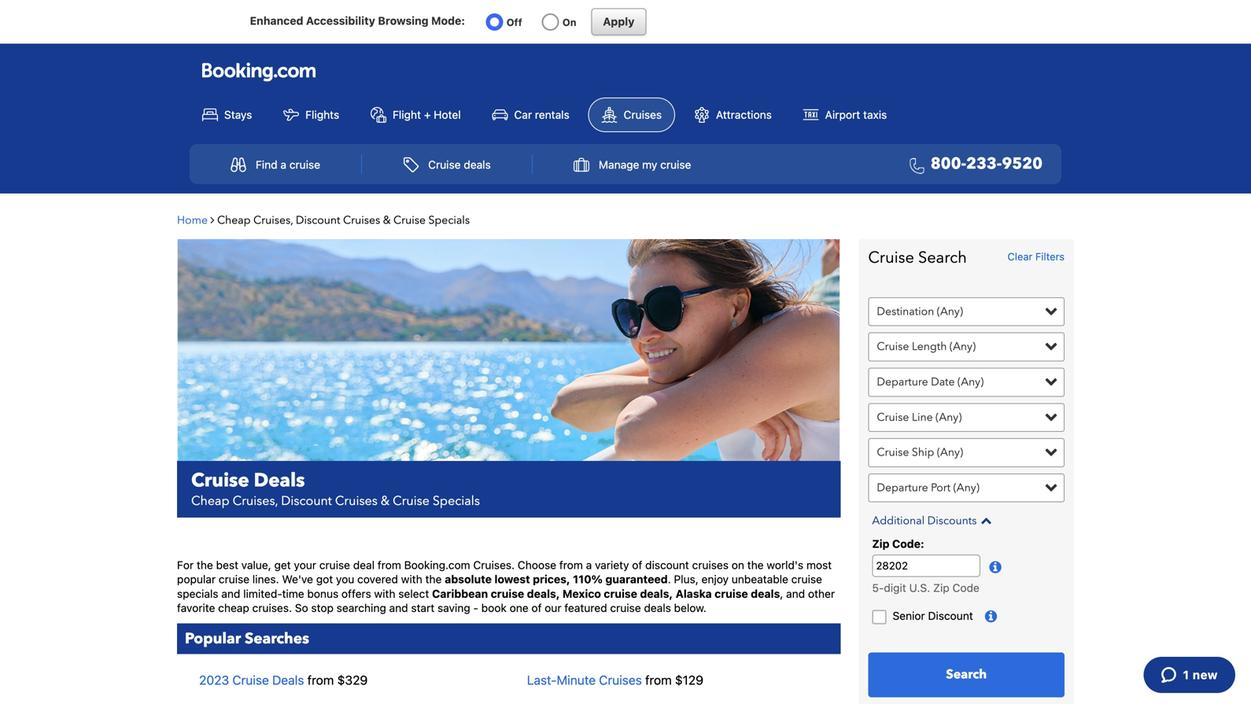 Task type: vqa. For each thing, say whether or not it's contained in the screenshot.
ROYAL
no



Task type: describe. For each thing, give the bounding box(es) containing it.
of for our
[[532, 602, 542, 615]]

date
[[931, 375, 955, 390]]

for
[[177, 559, 194, 572]]

caribbean
[[432, 588, 488, 601]]

$ for 329
[[337, 673, 345, 688]]

cruises.
[[473, 559, 515, 572]]

angle right image
[[211, 214, 215, 225]]

1 vertical spatial deals
[[751, 588, 780, 601]]

destination ( any )
[[877, 304, 964, 319]]

enhanced accessibility browsing mode:
[[250, 14, 465, 27]]

cruise deals link
[[386, 149, 508, 180]]

1 vertical spatial search
[[946, 666, 987, 684]]

booking.com
[[404, 559, 471, 572]]

length
[[912, 339, 947, 354]]

got
[[316, 573, 333, 586]]

manage
[[599, 158, 640, 171]]

line
[[912, 410, 933, 425]]

absolute
[[445, 573, 492, 586]]

travel menu navigation
[[190, 144, 1062, 184]]

manage my cruise button
[[557, 149, 709, 180]]

departure for departure port
[[877, 480, 929, 495]]

0 vertical spatial cruises,
[[253, 213, 293, 228]]

mexico
[[563, 588, 601, 601]]

& inside cruise deals cheap cruises, discount cruises & cruise specials
[[381, 493, 390, 510]]

favorite
[[177, 602, 215, 615]]

stays
[[224, 108, 252, 121]]

popular searches
[[185, 629, 309, 649]]

saving
[[438, 602, 471, 615]]

2 deals, from the left
[[640, 588, 673, 601]]

any for departure port
[[957, 480, 977, 495]]

hotel
[[434, 108, 461, 121]]

lowest
[[495, 573, 530, 586]]

0 vertical spatial &
[[383, 213, 391, 228]]

limited-
[[243, 588, 282, 601]]

absolute lowest prices, 110% guaranteed
[[445, 573, 668, 586]]

below.
[[674, 602, 707, 615]]

car
[[514, 108, 532, 121]]

departure for departure date
[[877, 375, 929, 390]]

on
[[732, 559, 745, 572]]

accessibility
[[306, 14, 375, 27]]

( for line
[[936, 410, 939, 425]]

you
[[336, 573, 354, 586]]

any for cruise length
[[953, 339, 973, 354]]

0 horizontal spatial zip
[[873, 538, 890, 551]]

1 vertical spatial zip
[[934, 582, 950, 595]]

select
[[399, 588, 429, 601]]

cruise for length
[[877, 339, 910, 354]]

from up absolute lowest prices, 110% guaranteed
[[560, 559, 583, 572]]

a inside for the best value, get your cruise deal from booking.com cruises. choose from a variety of discount cruises on the world's most popular cruise lines. we've got you covered with the
[[586, 559, 592, 572]]

zip code:
[[873, 538, 925, 551]]

-
[[473, 602, 479, 615]]

cruises, inside cruise deals cheap cruises, discount cruises & cruise specials
[[233, 493, 278, 510]]

minute
[[557, 673, 596, 688]]

port
[[931, 480, 951, 495]]

stop
[[311, 602, 334, 615]]

cruises inside cruise deals cheap cruises, discount cruises & cruise specials
[[335, 493, 378, 510]]

with inside . plus, enjoy unbeatable cruise specials and limited-time bonus offers with select
[[374, 588, 396, 601]]

flight + hotel link
[[358, 98, 474, 131]]

lines.
[[253, 573, 279, 586]]

) for departure port ( any )
[[977, 480, 980, 495]]

u.s.
[[910, 582, 931, 595]]

cheap inside cruise deals cheap cruises, discount cruises & cruise specials
[[191, 493, 230, 510]]

code
[[953, 582, 980, 595]]

5-digit u.s. zip code
[[873, 582, 980, 595]]

other
[[808, 588, 835, 601]]

world's
[[767, 559, 804, 572]]

cruises.
[[252, 602, 292, 615]]

any for cruise ship
[[941, 445, 960, 460]]

0 vertical spatial search
[[919, 247, 967, 269]]

caribbean cruise deals, mexico cruise deals, alaska cruise deals
[[432, 588, 780, 601]]

digit
[[884, 582, 907, 595]]

flight + hotel
[[393, 108, 461, 121]]

get
[[274, 559, 291, 572]]

cruises
[[692, 559, 729, 572]]

0 vertical spatial specials
[[429, 213, 470, 228]]

800-233-9520
[[931, 153, 1043, 175]]

of for discount
[[632, 559, 643, 572]]

( for date
[[958, 375, 961, 390]]

. plus, enjoy unbeatable cruise specials and limited-time bonus offers with select
[[177, 573, 823, 601]]

popular
[[185, 629, 241, 649]]

last-minute cruises link
[[527, 673, 642, 688]]

5-
[[873, 582, 884, 595]]

any for departure date
[[961, 375, 981, 390]]

cruise for deals
[[428, 158, 461, 171]]

additional discounts button
[[873, 514, 1069, 529]]

flights
[[306, 108, 339, 121]]

guaranteed
[[606, 573, 668, 586]]

cruise down lowest
[[491, 588, 524, 601]]

cheap cruises, discount cruises & cruise specials
[[217, 213, 470, 228]]

deals inside , and other favorite cheap cruises. so stop searching and start saving - book one of our featured cruise deals below.
[[644, 602, 671, 615]]

cruise ship ( any )
[[877, 445, 964, 460]]

) for cruise line ( any )
[[959, 410, 962, 425]]

our
[[545, 602, 562, 615]]

any up length
[[941, 304, 960, 319]]

last-minute cruises from $ 129
[[527, 673, 704, 688]]

taxis
[[864, 108, 887, 121]]

1 horizontal spatial the
[[426, 573, 442, 586]]

cruise line ( any )
[[877, 410, 962, 425]]

manage my cruise
[[599, 158, 692, 171]]

specials
[[177, 588, 218, 601]]

start
[[411, 602, 435, 615]]

popular
[[177, 573, 216, 586]]

) up cruise length ( any )
[[960, 304, 964, 319]]

covered
[[357, 573, 398, 586]]

) for cruise ship ( any )
[[960, 445, 964, 460]]

enhanced
[[250, 14, 303, 27]]

value,
[[241, 559, 271, 572]]



Task type: locate. For each thing, give the bounding box(es) containing it.
a up 110%
[[586, 559, 592, 572]]

specials
[[429, 213, 470, 228], [433, 493, 480, 510]]

2 vertical spatial deals
[[644, 602, 671, 615]]

of up guaranteed
[[632, 559, 643, 572]]

best
[[216, 559, 238, 572]]

0 vertical spatial departure
[[877, 375, 929, 390]]

with inside for the best value, get your cruise deal from booking.com cruises. choose from a variety of discount cruises on the world's most popular cruise lines. we've got you covered with the
[[401, 573, 423, 586]]

departure port ( any )
[[877, 480, 980, 495]]

senior discount
[[893, 610, 974, 623]]

cheap right angle right icon
[[217, 213, 251, 228]]

code:
[[893, 538, 925, 551]]

attractions link
[[682, 98, 785, 131]]

deals
[[254, 468, 305, 494], [272, 673, 304, 688]]

$ for 129
[[675, 673, 683, 688]]

$ down 'below.'
[[675, 673, 683, 688]]

discount inside cruise deals cheap cruises, discount cruises & cruise specials
[[281, 493, 332, 510]]

browsing
[[378, 14, 429, 27]]

) right length
[[973, 339, 976, 354]]

cruise right my on the right of page
[[661, 158, 692, 171]]

$ down the 'searching'
[[337, 673, 345, 688]]

find a cruise
[[256, 158, 320, 171]]

cruise for deals
[[191, 468, 249, 494]]

car rentals
[[514, 108, 570, 121]]

0 vertical spatial a
[[281, 158, 287, 171]]

cruise
[[290, 158, 320, 171], [661, 158, 692, 171], [319, 559, 350, 572], [219, 573, 250, 586], [792, 573, 823, 586], [491, 588, 524, 601], [604, 588, 638, 601], [715, 588, 748, 601], [610, 602, 641, 615]]

cruise for ship
[[877, 445, 910, 460]]

the down the booking.com
[[426, 573, 442, 586]]

0 vertical spatial zip
[[873, 538, 890, 551]]

deals, down prices,
[[527, 588, 560, 601]]

on
[[560, 16, 577, 28]]

) right ship
[[960, 445, 964, 460]]

( for port
[[954, 480, 957, 495]]

prices,
[[533, 573, 571, 586]]

( right length
[[950, 339, 953, 354]]

( right ship
[[937, 445, 941, 460]]

1 departure from the top
[[877, 375, 929, 390]]

additional
[[873, 514, 925, 529]]

cruises, down find a cruise link
[[253, 213, 293, 228]]

deals
[[464, 158, 491, 171], [751, 588, 780, 601], [644, 602, 671, 615]]

cruise down best
[[219, 573, 250, 586]]

most
[[807, 559, 832, 572]]

any right line
[[939, 410, 959, 425]]

home
[[177, 213, 208, 228]]

so
[[295, 602, 308, 615]]

2 horizontal spatial the
[[748, 559, 764, 572]]

none search field containing cruise search
[[859, 239, 1075, 705]]

cruise down the enjoy
[[715, 588, 748, 601]]

On radio
[[546, 16, 556, 26]]

search link
[[869, 653, 1065, 698]]

) for cruise length ( any )
[[973, 339, 976, 354]]

2 departure from the top
[[877, 480, 929, 495]]

with down covered
[[374, 588, 396, 601]]

( right date
[[958, 375, 961, 390]]

discount inside search box
[[928, 610, 974, 623]]

specials inside cruise deals cheap cruises, discount cruises & cruise specials
[[433, 493, 480, 510]]

2023
[[199, 673, 229, 688]]

cruise up the 'got'
[[319, 559, 350, 572]]

9520
[[1002, 153, 1043, 175]]

any right date
[[961, 375, 981, 390]]

deals, down . on the bottom right of page
[[640, 588, 673, 601]]

1 vertical spatial cheap
[[191, 493, 230, 510]]

1 vertical spatial cruises,
[[233, 493, 278, 510]]

search down senior discount information "image" at bottom
[[946, 666, 987, 684]]

additional discounts
[[873, 514, 977, 529]]

2 $ from the left
[[675, 673, 683, 688]]

cheap
[[218, 602, 249, 615]]

a right "find"
[[281, 158, 287, 171]]

discounts
[[928, 514, 977, 529]]

0 vertical spatial of
[[632, 559, 643, 572]]

find a cruise link
[[214, 149, 338, 180]]

and inside . plus, enjoy unbeatable cruise specials and limited-time bonus offers with select
[[221, 588, 240, 601]]

2 vertical spatial discount
[[928, 610, 974, 623]]

of inside , and other favorite cheap cruises. so stop searching and start saving - book one of our featured cruise deals below.
[[532, 602, 542, 615]]

, and other favorite cheap cruises. so stop searching and start saving - book one of our featured cruise deals below.
[[177, 588, 835, 615]]

clear filters link
[[1008, 249, 1065, 265]]

0 horizontal spatial a
[[281, 158, 287, 171]]

car rentals link
[[480, 98, 582, 131]]

cruise down most
[[792, 573, 823, 586]]

and down select
[[389, 602, 408, 615]]

senior discount information image
[[985, 610, 1003, 626]]

the up popular
[[197, 559, 213, 572]]

destination
[[877, 304, 935, 319]]

1 vertical spatial of
[[532, 602, 542, 615]]

off
[[504, 16, 523, 28]]

cruise right "find"
[[290, 158, 320, 171]]

any right ship
[[941, 445, 960, 460]]

0 horizontal spatial deals
[[464, 158, 491, 171]]

1 vertical spatial with
[[374, 588, 396, 601]]

search
[[919, 247, 967, 269], [946, 666, 987, 684]]

and
[[221, 588, 240, 601], [787, 588, 805, 601], [389, 602, 408, 615]]

cruise inside travel menu 'navigation'
[[428, 158, 461, 171]]

with up select
[[401, 573, 423, 586]]

0 horizontal spatial $
[[337, 673, 345, 688]]

and up "cheap"
[[221, 588, 240, 601]]

any right the port
[[957, 480, 977, 495]]

departure up additional
[[877, 480, 929, 495]]

1 horizontal spatial deals
[[644, 602, 671, 615]]

cruise inside , and other favorite cheap cruises. so stop searching and start saving - book one of our featured cruise deals below.
[[610, 602, 641, 615]]

resident discount information image
[[990, 560, 1007, 576]]

) right line
[[959, 410, 962, 425]]

cruise search
[[869, 247, 967, 269]]

2 horizontal spatial deals
[[751, 588, 780, 601]]

deals inside travel menu 'navigation'
[[464, 158, 491, 171]]

None search field
[[859, 239, 1075, 705]]

1 vertical spatial departure
[[877, 480, 929, 495]]

0 vertical spatial discount
[[296, 213, 340, 228]]

1 $ from the left
[[337, 673, 345, 688]]

ship
[[912, 445, 935, 460]]

0 horizontal spatial and
[[221, 588, 240, 601]]

airport taxis link
[[791, 98, 900, 131]]

800-233-9520 link
[[904, 153, 1043, 176]]

cruise length ( any )
[[877, 339, 976, 354]]

0 horizontal spatial with
[[374, 588, 396, 601]]

searching
[[337, 602, 386, 615]]

your
[[294, 559, 316, 572]]

cruise down caribbean cruise deals, mexico cruise deals, alaska cruise deals
[[610, 602, 641, 615]]

0 vertical spatial deals
[[464, 158, 491, 171]]

+
[[424, 108, 431, 121]]

1 horizontal spatial zip
[[934, 582, 950, 595]]

the
[[197, 559, 213, 572], [748, 559, 764, 572], [426, 573, 442, 586]]

1 horizontal spatial of
[[632, 559, 643, 572]]

cruise down guaranteed
[[604, 588, 638, 601]]

cruise for search
[[869, 247, 915, 269]]

a inside 'navigation'
[[281, 158, 287, 171]]

1 horizontal spatial a
[[586, 559, 592, 572]]

featured
[[565, 602, 607, 615]]

deal
[[353, 559, 375, 572]]

discount down "code"
[[928, 610, 974, 623]]

$
[[337, 673, 345, 688], [675, 673, 683, 688]]

cruise
[[428, 158, 461, 171], [394, 213, 426, 228], [869, 247, 915, 269], [877, 339, 910, 354], [877, 410, 910, 425], [877, 445, 910, 460], [191, 468, 249, 494], [393, 493, 430, 510], [233, 673, 269, 688]]

discount down find a cruise
[[296, 213, 340, 228]]

apply
[[603, 15, 635, 28]]

) right date
[[981, 375, 984, 390]]

specials up the booking.com
[[433, 493, 480, 510]]

)
[[960, 304, 964, 319], [973, 339, 976, 354], [981, 375, 984, 390], [959, 410, 962, 425], [960, 445, 964, 460], [977, 480, 980, 495]]

and right ,
[[787, 588, 805, 601]]

1 vertical spatial deals
[[272, 673, 304, 688]]

) up chevron up icon at the right
[[977, 480, 980, 495]]

1 vertical spatial &
[[381, 493, 390, 510]]

Off radio
[[490, 16, 500, 26]]

variety
[[595, 559, 629, 572]]

1 vertical spatial a
[[586, 559, 592, 572]]

,
[[780, 588, 784, 601]]

cruise inside . plus, enjoy unbeatable cruise specials and limited-time bonus offers with select
[[792, 573, 823, 586]]

senior
[[893, 610, 926, 623]]

from left 329 at the left of the page
[[308, 673, 334, 688]]

my
[[643, 158, 658, 171]]

airport taxis
[[826, 108, 887, 121]]

specials down cruise deals link
[[429, 213, 470, 228]]

2 horizontal spatial and
[[787, 588, 805, 601]]

unbeatable
[[732, 573, 789, 586]]

of left our
[[532, 602, 542, 615]]

booking.com home image
[[202, 62, 316, 83]]

cruise inside dropdown button
[[661, 158, 692, 171]]

any
[[941, 304, 960, 319], [953, 339, 973, 354], [961, 375, 981, 390], [939, 410, 959, 425], [941, 445, 960, 460], [957, 480, 977, 495]]

rentals
[[535, 108, 570, 121]]

chevron up image
[[977, 515, 992, 526]]

enjoy
[[702, 573, 729, 586]]

0 vertical spatial deals
[[254, 468, 305, 494]]

zip left code:
[[873, 538, 890, 551]]

cruises image
[[177, 239, 841, 461]]

apply link
[[591, 8, 647, 35]]

( right line
[[936, 410, 939, 425]]

departure up cruise line ( any )
[[877, 375, 929, 390]]

( for ship
[[937, 445, 941, 460]]

the up unbeatable
[[748, 559, 764, 572]]

cheap
[[217, 213, 251, 228], [191, 493, 230, 510]]

any for cruise line
[[939, 410, 959, 425]]

discount up your
[[281, 493, 332, 510]]

) for departure date ( any )
[[981, 375, 984, 390]]

1 horizontal spatial and
[[389, 602, 408, 615]]

0 horizontal spatial deals,
[[527, 588, 560, 601]]

home link
[[177, 213, 211, 228]]

1 horizontal spatial with
[[401, 573, 423, 586]]

( right the port
[[954, 480, 957, 495]]

zip
[[873, 538, 890, 551], [934, 582, 950, 595]]

search up destination ( any )
[[919, 247, 967, 269]]

0 horizontal spatial of
[[532, 602, 542, 615]]

2023 cruise deals from $ 329
[[199, 673, 368, 688]]

Zip Code: text field
[[873, 555, 981, 578]]

0 vertical spatial with
[[401, 573, 423, 586]]

from up covered
[[378, 559, 401, 572]]

deals,
[[527, 588, 560, 601], [640, 588, 673, 601]]

cruise deals
[[428, 158, 491, 171]]

find
[[256, 158, 278, 171]]

0 vertical spatial cheap
[[217, 213, 251, 228]]

one
[[510, 602, 529, 615]]

cruises, up value,
[[233, 493, 278, 510]]

any right length
[[953, 339, 973, 354]]

1 horizontal spatial $
[[675, 673, 683, 688]]

zip right u.s.
[[934, 582, 950, 595]]

( right destination at the top right of the page
[[937, 304, 941, 319]]

1 horizontal spatial deals,
[[640, 588, 673, 601]]

from
[[378, 559, 401, 572], [560, 559, 583, 572], [308, 673, 334, 688], [646, 673, 672, 688]]

1 deals, from the left
[[527, 588, 560, 601]]

cruises,
[[253, 213, 293, 228], [233, 493, 278, 510]]

deals inside cruise deals cheap cruises, discount cruises & cruise specials
[[254, 468, 305, 494]]

1 vertical spatial discount
[[281, 493, 332, 510]]

cruises link
[[589, 98, 676, 132]]

last-
[[527, 673, 557, 688]]

cruise for line
[[877, 410, 910, 425]]

of inside for the best value, get your cruise deal from booking.com cruises. choose from a variety of discount cruises on the world's most popular cruise lines. we've got you covered with the
[[632, 559, 643, 572]]

cheap up best
[[191, 493, 230, 510]]

from left 129
[[646, 673, 672, 688]]

1 vertical spatial specials
[[433, 493, 480, 510]]

0 horizontal spatial the
[[197, 559, 213, 572]]

choose
[[518, 559, 557, 572]]

discount
[[646, 559, 689, 572]]

alaska
[[676, 588, 712, 601]]

329
[[345, 673, 368, 688]]

bonus
[[307, 588, 339, 601]]

( for length
[[950, 339, 953, 354]]

cruise deals cheap cruises, discount cruises & cruise specials
[[191, 468, 480, 510]]



